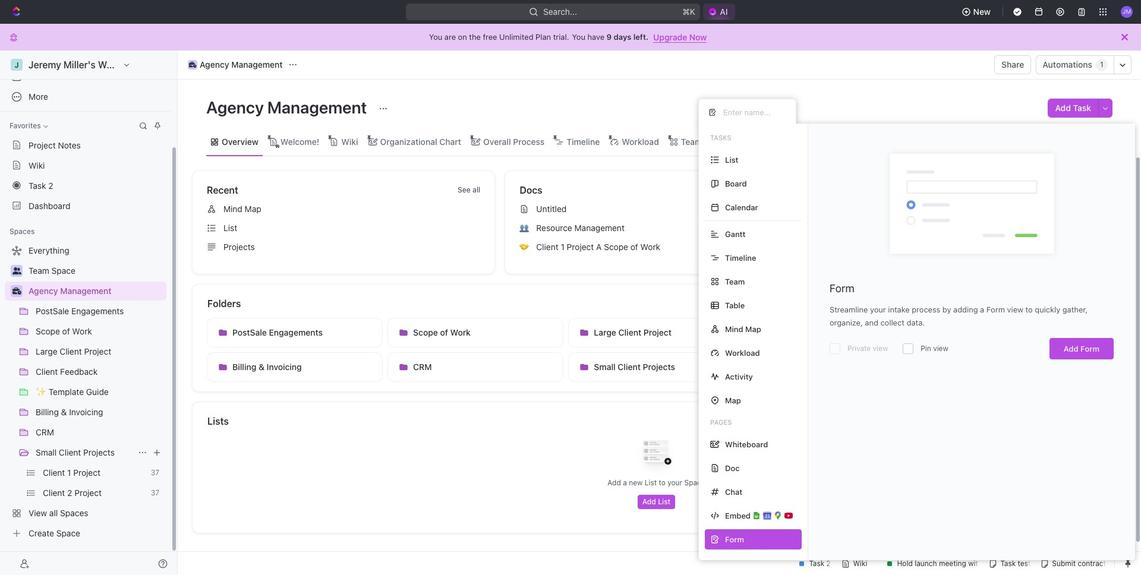 Task type: describe. For each thing, give the bounding box(es) containing it.
task
[[1074, 103, 1092, 113]]

2
[[48, 180, 53, 191]]

0 vertical spatial work
[[641, 242, 661, 252]]

view for pin view
[[934, 344, 949, 353]]

organizational chart link
[[378, 133, 461, 150]]

0 vertical spatial timeline
[[567, 136, 600, 147]]

new
[[974, 7, 991, 17]]

upgrade
[[654, 32, 687, 42]]

timeline link
[[564, 133, 600, 150]]

small client projects inside button
[[594, 362, 675, 372]]

the
[[469, 32, 481, 42]]

projects inside small client projects "link"
[[83, 448, 115, 458]]

wiki inside sidebar navigation
[[29, 160, 45, 170]]

drop files here to attach
[[933, 228, 1020, 238]]

crm
[[413, 362, 432, 372]]

view for private view
[[873, 344, 888, 353]]

small client projects link
[[36, 444, 133, 463]]

scope inside scope of work button
[[413, 328, 438, 338]]

new button
[[957, 2, 998, 21]]

list down enter name... field
[[724, 136, 739, 147]]

&
[[259, 362, 265, 372]]

private view
[[848, 344, 888, 353]]

doc
[[725, 463, 740, 473]]

trial.
[[553, 32, 569, 42]]

1 horizontal spatial workload
[[725, 348, 760, 358]]

no lists icon. image
[[633, 431, 680, 479]]

business time image
[[189, 62, 196, 68]]

left.
[[634, 32, 649, 42]]

list inside "button"
[[658, 498, 671, 507]]

0 vertical spatial scope
[[604, 242, 628, 252]]

see
[[458, 186, 471, 194]]

folders
[[208, 298, 241, 309]]

feedback
[[800, 328, 839, 338]]

scope of work
[[413, 328, 471, 338]]

tree inside sidebar navigation
[[5, 241, 166, 543]]

calendar
[[725, 202, 759, 212]]

1 horizontal spatial map
[[725, 396, 741, 405]]

form inside streamline your intake process by adding a form view to quickly gather, organize, and collect data.
[[987, 305, 1005, 315]]

1 you from the left
[[429, 32, 443, 42]]

mind map link
[[202, 200, 490, 219]]

sidebar navigation
[[0, 51, 178, 576]]

pages
[[710, 419, 732, 426]]

intake
[[888, 305, 910, 315]]

0 horizontal spatial your
[[668, 479, 683, 488]]

organizational
[[380, 136, 437, 147]]

add task
[[1056, 103, 1092, 113]]

overall process
[[483, 136, 545, 147]]

team link
[[679, 133, 702, 150]]

add for add a new list to your space
[[608, 479, 621, 488]]

0 vertical spatial form
[[830, 282, 855, 295]]

agency management inside tree
[[29, 286, 112, 296]]

a
[[596, 242, 602, 252]]

large client project
[[594, 328, 672, 338]]

gantt
[[725, 229, 746, 239]]

of inside button
[[440, 328, 448, 338]]

pin view
[[921, 344, 949, 353]]

scope of work button
[[388, 318, 564, 348]]

workload inside workload link
[[622, 136, 659, 147]]

billing & invoicing
[[232, 362, 302, 372]]

table
[[725, 301, 745, 310]]

add for add form
[[1064, 344, 1079, 354]]

1 vertical spatial wiki link
[[5, 156, 166, 175]]

by
[[943, 305, 952, 315]]

collect
[[881, 318, 905, 328]]

1 vertical spatial mind
[[725, 324, 744, 334]]

are
[[445, 32, 456, 42]]

files
[[953, 228, 968, 238]]

0 vertical spatial agency
[[200, 59, 229, 70]]

postsale
[[232, 328, 267, 338]]

invoicing
[[267, 362, 302, 372]]

gather,
[[1063, 305, 1088, 315]]

large client project button
[[569, 318, 745, 348]]

folders button
[[207, 297, 1090, 311]]

tasks
[[710, 134, 732, 142]]

0 horizontal spatial to
[[659, 479, 666, 488]]

organizational chart
[[380, 136, 461, 147]]

small client projects inside "link"
[[36, 448, 115, 458]]

process
[[912, 305, 941, 315]]

a inside streamline your intake process by adding a form view to quickly gather, organize, and collect data.
[[980, 305, 985, 315]]

⌘k
[[683, 7, 696, 17]]

add list
[[643, 498, 671, 507]]

client feedback button
[[749, 318, 926, 348]]

untitled
[[536, 204, 567, 214]]

1 vertical spatial map
[[746, 324, 762, 334]]

agency inside tree
[[29, 286, 58, 296]]

attach
[[997, 228, 1020, 238]]

share button
[[995, 55, 1032, 74]]

resource
[[536, 223, 572, 233]]

0 vertical spatial wiki
[[341, 136, 358, 147]]

client feedback
[[775, 328, 839, 338]]

engagements
[[269, 328, 323, 338]]

add task button
[[1048, 99, 1099, 118]]

1 vertical spatial list link
[[202, 219, 490, 238]]

on
[[458, 32, 467, 42]]

see all
[[458, 186, 481, 194]]

2 you from the left
[[572, 32, 586, 42]]

view inside streamline your intake process by adding a form view to quickly gather, organize, and collect data.
[[1008, 305, 1024, 315]]

work inside button
[[450, 328, 471, 338]]

workload link
[[620, 133, 659, 150]]

1 horizontal spatial agency management link
[[185, 58, 286, 72]]

pin
[[921, 344, 932, 353]]

billing & invoicing button
[[207, 353, 383, 382]]

adding
[[954, 305, 978, 315]]

postsale engagements button
[[207, 318, 383, 348]]

drop
[[933, 228, 951, 238]]

welcome! link
[[278, 133, 319, 150]]

process
[[513, 136, 545, 147]]



Task type: locate. For each thing, give the bounding box(es) containing it.
2 horizontal spatial project
[[644, 328, 672, 338]]

project
[[29, 140, 56, 150], [567, 242, 594, 252], [644, 328, 672, 338]]

0 horizontal spatial small
[[36, 448, 57, 458]]

view right "pin"
[[934, 344, 949, 353]]

agency management right business time image
[[200, 59, 283, 70]]

1 vertical spatial 1
[[561, 242, 565, 252]]

1 vertical spatial wiki
[[29, 160, 45, 170]]

to
[[988, 228, 995, 238], [1026, 305, 1033, 315], [659, 479, 666, 488]]

0 horizontal spatial small client projects
[[36, 448, 115, 458]]

2 horizontal spatial form
[[1081, 344, 1100, 354]]

workload left team link
[[622, 136, 659, 147]]

timeline right process
[[567, 136, 600, 147]]

0 horizontal spatial team
[[681, 136, 702, 147]]

agency management link inside tree
[[29, 282, 164, 301]]

0 vertical spatial small
[[594, 362, 616, 372]]

1 horizontal spatial wiki
[[341, 136, 358, 147]]

form down "gather,"
[[1081, 344, 1100, 354]]

1 vertical spatial to
[[1026, 305, 1033, 315]]

board
[[725, 179, 747, 188]]

1 horizontal spatial project
[[567, 242, 594, 252]]

tree
[[5, 241, 166, 543]]

2 vertical spatial form
[[1081, 344, 1100, 354]]

add left new
[[608, 479, 621, 488]]

add for add task
[[1056, 103, 1071, 113]]

project for client 1 project a scope of work
[[567, 242, 594, 252]]

project inside button
[[644, 328, 672, 338]]

1 horizontal spatial mind map
[[725, 324, 762, 334]]

1 vertical spatial mind map
[[725, 324, 762, 334]]

2 vertical spatial project
[[644, 328, 672, 338]]

lists button
[[207, 414, 1107, 429]]

small client projects
[[594, 362, 675, 372], [36, 448, 115, 458]]

agency management right business time icon
[[29, 286, 112, 296]]

0 vertical spatial your
[[870, 305, 886, 315]]

form
[[830, 282, 855, 295], [987, 305, 1005, 315], [1081, 344, 1100, 354]]

list right new
[[645, 479, 657, 488]]

1 vertical spatial projects
[[643, 362, 675, 372]]

projects link
[[202, 238, 490, 257]]

you are on the free unlimited plan trial. you have 9 days left. upgrade now
[[429, 32, 707, 42]]

0 horizontal spatial mind map
[[224, 204, 261, 214]]

1 horizontal spatial of
[[631, 242, 638, 252]]

1 horizontal spatial scope
[[604, 242, 628, 252]]

0 horizontal spatial wiki link
[[5, 156, 166, 175]]

agency management
[[200, 59, 283, 70], [206, 98, 371, 117], [29, 286, 112, 296]]

add left task in the right of the page
[[1056, 103, 1071, 113]]

2 vertical spatial projects
[[83, 448, 115, 458]]

agency up the overview
[[206, 98, 264, 117]]

wiki link up ‎task 2 link
[[5, 156, 166, 175]]

you left have at the top of the page
[[572, 32, 586, 42]]

list down add a new list to your space
[[658, 498, 671, 507]]

1 horizontal spatial team
[[725, 277, 745, 286]]

1 horizontal spatial small
[[594, 362, 616, 372]]

0 horizontal spatial map
[[245, 204, 261, 214]]

agency right business time image
[[200, 59, 229, 70]]

and
[[865, 318, 879, 328]]

2 vertical spatial agency
[[29, 286, 58, 296]]

favorites button
[[5, 119, 53, 133]]

crm button
[[388, 353, 564, 382]]

mind inside 'link'
[[224, 204, 243, 214]]

form up streamline
[[830, 282, 855, 295]]

2 vertical spatial to
[[659, 479, 666, 488]]

you left the are
[[429, 32, 443, 42]]

0 horizontal spatial project
[[29, 140, 56, 150]]

1 horizontal spatial a
[[980, 305, 985, 315]]

your left space in the bottom of the page
[[668, 479, 683, 488]]

client
[[536, 242, 559, 252], [619, 328, 642, 338], [775, 328, 798, 338], [618, 362, 641, 372], [59, 448, 81, 458]]

0 horizontal spatial mind
[[224, 204, 243, 214]]

1 horizontal spatial view
[[934, 344, 949, 353]]

project left a
[[567, 242, 594, 252]]

2 vertical spatial map
[[725, 396, 741, 405]]

small inside small client projects button
[[594, 362, 616, 372]]

overall
[[483, 136, 511, 147]]

timeline down gantt
[[725, 253, 757, 262]]

0 vertical spatial team
[[681, 136, 702, 147]]

0 horizontal spatial 1
[[561, 242, 565, 252]]

of right a
[[631, 242, 638, 252]]

add down "gather,"
[[1064, 344, 1079, 354]]

1 vertical spatial of
[[440, 328, 448, 338]]

1 vertical spatial work
[[450, 328, 471, 338]]

project inside 'link'
[[29, 140, 56, 150]]

lists
[[208, 416, 229, 427]]

a
[[980, 305, 985, 315], [623, 479, 627, 488]]

to left the quickly
[[1026, 305, 1033, 315]]

recent
[[207, 185, 238, 196]]

spaces
[[10, 227, 35, 236]]

to up add list
[[659, 479, 666, 488]]

list down recent
[[224, 223, 237, 233]]

mind map inside mind map 'link'
[[224, 204, 261, 214]]

0 horizontal spatial workload
[[622, 136, 659, 147]]

0 horizontal spatial you
[[429, 32, 443, 42]]

0 vertical spatial map
[[245, 204, 261, 214]]

view left the quickly
[[1008, 305, 1024, 315]]

1 vertical spatial your
[[668, 479, 683, 488]]

tree containing agency management
[[5, 241, 166, 543]]

dashboards link
[[5, 67, 166, 86]]

unlimited
[[499, 32, 534, 42]]

project down folders button
[[644, 328, 672, 338]]

0 vertical spatial of
[[631, 242, 638, 252]]

1 vertical spatial small client projects
[[36, 448, 115, 458]]

0 horizontal spatial timeline
[[567, 136, 600, 147]]

management inside tree
[[60, 286, 112, 296]]

you
[[429, 32, 443, 42], [572, 32, 586, 42]]

a left new
[[623, 479, 627, 488]]

9
[[607, 32, 612, 42]]

small client projects button
[[569, 353, 745, 382]]

projects inside projects link
[[224, 242, 255, 252]]

see all button
[[453, 183, 485, 197]]

agency right business time icon
[[29, 286, 58, 296]]

1 vertical spatial timeline
[[725, 253, 757, 262]]

project down favorites button in the left of the page
[[29, 140, 56, 150]]

project notes
[[29, 140, 81, 150]]

0 horizontal spatial agency management link
[[29, 282, 164, 301]]

1 horizontal spatial timeline
[[725, 253, 757, 262]]

1 horizontal spatial your
[[870, 305, 886, 315]]

to right here
[[988, 228, 995, 238]]

whiteboard
[[725, 440, 768, 449]]

agency management up the welcome! link
[[206, 98, 371, 117]]

business time image
[[12, 288, 21, 295]]

private
[[848, 344, 871, 353]]

projects inside small client projects button
[[643, 362, 675, 372]]

team up table
[[725, 277, 745, 286]]

0 vertical spatial workload
[[622, 136, 659, 147]]

work up the "crm" button
[[450, 328, 471, 338]]

wiki
[[341, 136, 358, 147], [29, 160, 45, 170]]

embed
[[725, 511, 751, 521]]

view
[[1008, 305, 1024, 315], [873, 344, 888, 353], [934, 344, 949, 353]]

upgrade now link
[[654, 32, 707, 42]]

dashboard
[[29, 201, 70, 211]]

timeline
[[567, 136, 600, 147], [725, 253, 757, 262]]

data.
[[907, 318, 925, 328]]

0 horizontal spatial form
[[830, 282, 855, 295]]

plan
[[536, 32, 551, 42]]

2 horizontal spatial to
[[1026, 305, 1033, 315]]

1 vertical spatial team
[[725, 277, 745, 286]]

mind map down table
[[725, 324, 762, 334]]

projects
[[224, 242, 255, 252], [643, 362, 675, 372], [83, 448, 115, 458]]

2 horizontal spatial view
[[1008, 305, 1024, 315]]

0 horizontal spatial of
[[440, 328, 448, 338]]

scope up crm
[[413, 328, 438, 338]]

add a new list to your space
[[608, 479, 706, 488]]

client 1 project a scope of work
[[536, 242, 661, 252]]

1 right automations
[[1101, 60, 1104, 69]]

list up board
[[725, 155, 739, 164]]

‎task 2 link
[[5, 176, 166, 195]]

1 vertical spatial agency management link
[[29, 282, 164, 301]]

management
[[231, 59, 283, 70], [267, 98, 367, 117], [575, 223, 625, 233], [60, 286, 112, 296]]

1 horizontal spatial form
[[987, 305, 1005, 315]]

add for add list
[[643, 498, 656, 507]]

1 vertical spatial small
[[36, 448, 57, 458]]

your inside streamline your intake process by adding a form view to quickly gather, organize, and collect data.
[[870, 305, 886, 315]]

list
[[724, 136, 739, 147], [725, 155, 739, 164], [224, 223, 237, 233], [645, 479, 657, 488], [658, 498, 671, 507]]

1 vertical spatial agency management
[[206, 98, 371, 117]]

1 vertical spatial agency
[[206, 98, 264, 117]]

agency management link
[[185, 58, 286, 72], [29, 282, 164, 301]]

1 horizontal spatial projects
[[224, 242, 255, 252]]

to inside streamline your intake process by adding a form view to quickly gather, organize, and collect data.
[[1026, 305, 1033, 315]]

1 vertical spatial form
[[987, 305, 1005, 315]]

1 horizontal spatial mind
[[725, 324, 744, 334]]

view right private
[[873, 344, 888, 353]]

all
[[473, 186, 481, 194]]

0 horizontal spatial view
[[873, 344, 888, 353]]

scope right a
[[604, 242, 628, 252]]

share
[[1002, 59, 1025, 70]]

project notes link
[[5, 136, 166, 155]]

1 down resource
[[561, 242, 565, 252]]

streamline your intake process by adding a form view to quickly gather, organize, and collect data.
[[830, 305, 1088, 328]]

postsale engagements
[[232, 328, 323, 338]]

1 horizontal spatial wiki link
[[339, 133, 358, 150]]

0 vertical spatial a
[[980, 305, 985, 315]]

automations
[[1043, 59, 1093, 70]]

overview
[[222, 136, 259, 147]]

streamline
[[830, 305, 868, 315]]

small inside small client projects "link"
[[36, 448, 57, 458]]

1 horizontal spatial list link
[[722, 133, 739, 150]]

1 horizontal spatial work
[[641, 242, 661, 252]]

your up and
[[870, 305, 886, 315]]

mind map down recent
[[224, 204, 261, 214]]

free
[[483, 32, 497, 42]]

1 horizontal spatial to
[[988, 228, 995, 238]]

0 horizontal spatial projects
[[83, 448, 115, 458]]

wiki right welcome!
[[341, 136, 358, 147]]

0 horizontal spatial list link
[[202, 219, 490, 238]]

0 vertical spatial project
[[29, 140, 56, 150]]

small
[[594, 362, 616, 372], [36, 448, 57, 458]]

new
[[629, 479, 643, 488]]

days
[[614, 32, 632, 42]]

2 horizontal spatial map
[[746, 324, 762, 334]]

Enter name... field
[[722, 107, 787, 118]]

0 vertical spatial agency management link
[[185, 58, 286, 72]]

mind down recent
[[224, 204, 243, 214]]

of up the "crm" button
[[440, 328, 448, 338]]

search...
[[544, 7, 577, 17]]

map inside 'link'
[[245, 204, 261, 214]]

of
[[631, 242, 638, 252], [440, 328, 448, 338]]

chart
[[440, 136, 461, 147]]

client inside button
[[618, 362, 641, 372]]

untitled link
[[515, 200, 803, 219]]

1 horizontal spatial 1
[[1101, 60, 1104, 69]]

0 horizontal spatial wiki
[[29, 160, 45, 170]]

2 horizontal spatial projects
[[643, 362, 675, 372]]

0 vertical spatial agency management
[[200, 59, 283, 70]]

add down add a new list to your space
[[643, 498, 656, 507]]

0 vertical spatial wiki link
[[339, 133, 358, 150]]

organize,
[[830, 318, 863, 328]]

project for large client project
[[644, 328, 672, 338]]

2 vertical spatial agency management
[[29, 286, 112, 296]]

1 vertical spatial project
[[567, 242, 594, 252]]

0 horizontal spatial a
[[623, 479, 627, 488]]

wiki up ‎task
[[29, 160, 45, 170]]

mind down table
[[725, 324, 744, 334]]

mind
[[224, 204, 243, 214], [725, 324, 744, 334]]

0 vertical spatial mind
[[224, 204, 243, 214]]

large
[[594, 328, 617, 338]]

overview link
[[219, 133, 259, 150]]

scope
[[604, 242, 628, 252], [413, 328, 438, 338]]

0 vertical spatial 1
[[1101, 60, 1104, 69]]

billing
[[232, 362, 256, 372]]

1 vertical spatial a
[[623, 479, 627, 488]]

docs
[[520, 185, 543, 196]]

notes
[[58, 140, 81, 150]]

0 vertical spatial to
[[988, 228, 995, 238]]

team left tasks
[[681, 136, 702, 147]]

a right adding
[[980, 305, 985, 315]]

client inside "link"
[[59, 448, 81, 458]]

workload up activity at the bottom right
[[725, 348, 760, 358]]

quickly
[[1035, 305, 1061, 315]]

1 vertical spatial scope
[[413, 328, 438, 338]]

wiki link right welcome!
[[339, 133, 358, 150]]

0 vertical spatial small client projects
[[594, 362, 675, 372]]

space
[[685, 479, 706, 488]]

0 horizontal spatial work
[[450, 328, 471, 338]]

form right adding
[[987, 305, 1005, 315]]

work down untitled link
[[641, 242, 661, 252]]

0 vertical spatial mind map
[[224, 204, 261, 214]]



Task type: vqa. For each thing, say whether or not it's contained in the screenshot.
are
yes



